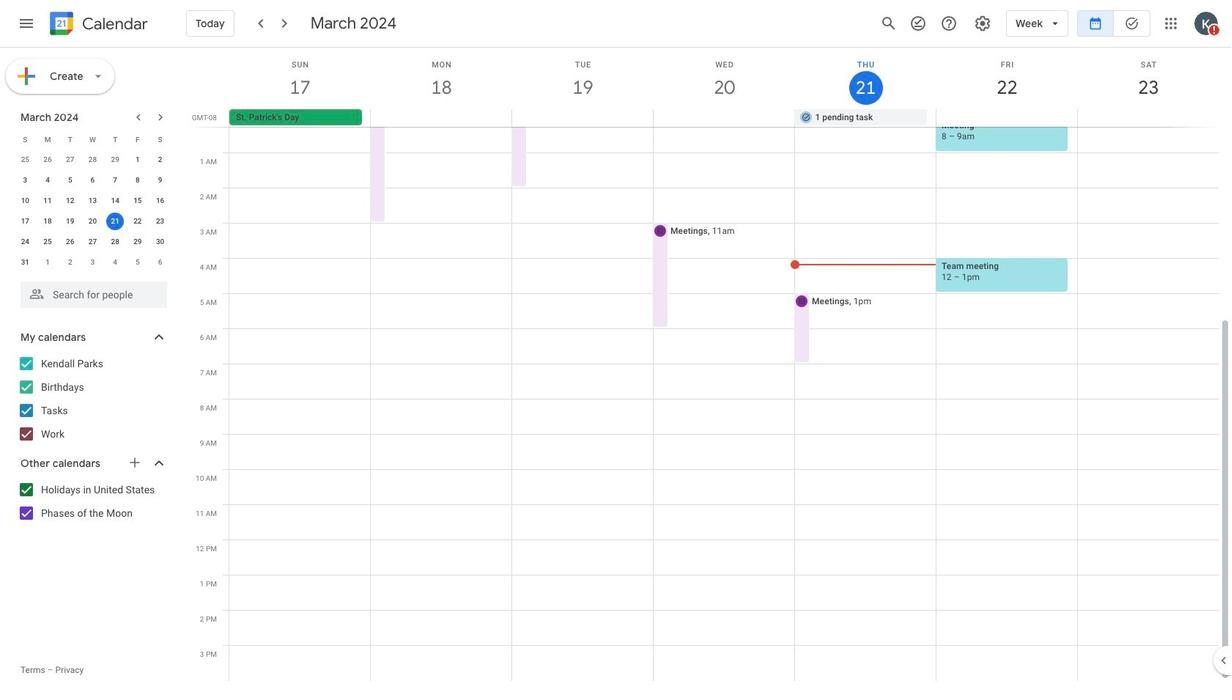 Task type: describe. For each thing, give the bounding box(es) containing it.
20 element
[[84, 213, 101, 230]]

17 element
[[16, 213, 34, 230]]

february 26 element
[[39, 151, 56, 169]]

march 2024 grid
[[14, 129, 172, 273]]

18 element
[[39, 213, 56, 230]]

8 element
[[129, 172, 147, 189]]

6 element
[[84, 172, 101, 189]]

27 element
[[84, 233, 101, 251]]

settings menu image
[[974, 15, 992, 32]]

29 element
[[129, 233, 147, 251]]

add other calendars image
[[128, 455, 142, 470]]

25 element
[[39, 233, 56, 251]]

april 5 element
[[129, 254, 147, 271]]

7 element
[[106, 172, 124, 189]]

5 element
[[61, 172, 79, 189]]

february 28 element
[[84, 151, 101, 169]]

26 element
[[61, 233, 79, 251]]

april 2 element
[[61, 254, 79, 271]]

3 element
[[16, 172, 34, 189]]

heading inside calendar element
[[79, 15, 148, 33]]

february 27 element
[[61, 151, 79, 169]]

30 element
[[151, 233, 169, 251]]

23 element
[[151, 213, 169, 230]]

cell inside march 2024 grid
[[104, 211, 126, 232]]

14 element
[[106, 192, 124, 210]]

my calendars list
[[3, 352, 182, 446]]

february 25 element
[[16, 151, 34, 169]]



Task type: vqa. For each thing, say whether or not it's contained in the screenshot.
to to the right
no



Task type: locate. For each thing, give the bounding box(es) containing it.
16 element
[[151, 192, 169, 210]]

24 element
[[16, 233, 34, 251]]

13 element
[[84, 192, 101, 210]]

other calendars list
[[3, 478, 182, 525]]

main drawer image
[[18, 15, 35, 32]]

4 element
[[39, 172, 56, 189]]

Search for people text field
[[29, 282, 158, 308]]

april 1 element
[[39, 254, 56, 271]]

10 element
[[16, 192, 34, 210]]

april 6 element
[[151, 254, 169, 271]]

28 element
[[106, 233, 124, 251]]

april 4 element
[[106, 254, 124, 271]]

1 element
[[129, 151, 147, 169]]

april 3 element
[[84, 254, 101, 271]]

None search field
[[0, 276, 182, 308]]

11 element
[[39, 192, 56, 210]]

22 element
[[129, 213, 147, 230]]

21, today element
[[106, 213, 124, 230]]

15 element
[[129, 192, 147, 210]]

9 element
[[151, 172, 169, 189]]

2 element
[[151, 151, 169, 169]]

grid
[[188, 46, 1232, 681]]

cell
[[371, 109, 512, 127], [512, 109, 654, 127], [654, 109, 795, 127], [936, 109, 1078, 127], [1078, 109, 1219, 127], [104, 211, 126, 232]]

19 element
[[61, 213, 79, 230]]

row group
[[14, 150, 172, 273]]

calendar element
[[47, 9, 148, 41]]

row
[[223, 109, 1232, 127], [14, 129, 172, 150], [14, 150, 172, 170], [14, 170, 172, 191], [14, 191, 172, 211], [14, 211, 172, 232], [14, 232, 172, 252], [14, 252, 172, 273]]

february 29 element
[[106, 151, 124, 169]]

31 element
[[16, 254, 34, 271]]

heading
[[79, 15, 148, 33]]

12 element
[[61, 192, 79, 210]]



